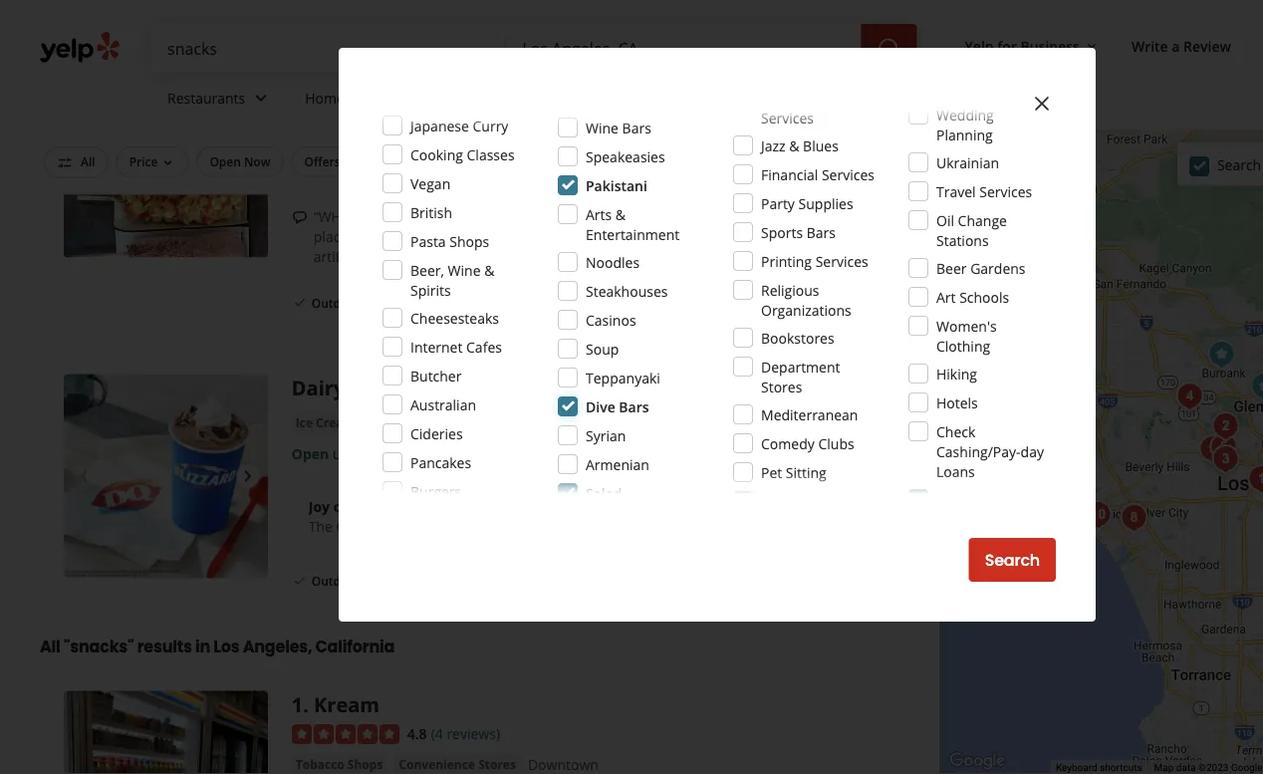 Task type: locate. For each thing, give the bounding box(es) containing it.
0 vertical spatial until
[[333, 148, 362, 167]]

of right joy
[[333, 497, 348, 516]]

1 until from the top
[[333, 148, 362, 167]]

open for 88
[[292, 148, 329, 167]]

1 vertical spatial treat
[[527, 517, 561, 536]]

open up grab-
[[292, 148, 329, 167]]

& down are
[[484, 261, 495, 280]]

services for financial services
[[822, 165, 875, 184]]

0 vertical spatial yogurt
[[414, 119, 454, 135]]

hot down winter at bottom left
[[390, 517, 413, 536]]

1 ice cream & frozen yogurt link from the top
[[292, 117, 458, 137]]

0 horizontal spatial in
[[195, 636, 210, 658]]

bars for dive
[[619, 397, 649, 416]]

services down made
[[816, 252, 869, 271]]

0 vertical spatial ice cream & frozen yogurt
[[296, 119, 454, 135]]

seating for 16 checkmark v2 icon associated with outdoor seating
[[364, 573, 406, 589]]

ice for 2nd ice cream & frozen yogurt link from the bottom of the page
[[296, 119, 313, 135]]

1 horizontal spatial hot
[[622, 119, 644, 135]]

16 healthy dining v2 image
[[418, 178, 434, 194]]

jazz & blues
[[761, 136, 839, 155]]

0 horizontal spatial all
[[40, 636, 60, 658]]

0 horizontal spatial of
[[333, 497, 348, 516]]

pet sitting
[[761, 463, 827, 482]]

0 vertical spatial shops
[[450, 232, 490, 251]]

1 vertical spatial hot
[[390, 517, 413, 536]]

1 vertical spatial stores
[[478, 756, 516, 772]]

1 vertical spatial ice cream & frozen yogurt link
[[292, 413, 458, 432]]

"where
[[314, 207, 366, 226]]

pm right 8:00 on the left of the page
[[397, 444, 418, 463]]

0 vertical spatial outdoor seating
[[312, 295, 406, 311]]

services for home services
[[348, 88, 401, 107]]

0 vertical spatial frozen
[[370, 119, 410, 135]]

0 horizontal spatial stores
[[478, 756, 516, 772]]

ice cream & frozen yogurt up 8:00 on the left of the page
[[296, 414, 454, 430]]

search 
[[1218, 155, 1264, 174]]

0 vertical spatial delivery
[[343, 153, 391, 170]]

shops inside tobacco shops button
[[348, 756, 383, 772]]

wine down pasta shops
[[448, 261, 481, 280]]

party supplies
[[761, 194, 854, 213]]

1 vertical spatial search
[[985, 549, 1040, 571]]

1 vertical spatial in
[[195, 636, 210, 658]]

wine up speakeasies
[[586, 118, 619, 137]]

1 vertical spatial yogurt
[[414, 414, 454, 430]]

ctr
[[621, 374, 651, 402]]

juice bars & smoothies
[[470, 119, 606, 135]]

close image
[[1030, 92, 1054, 116]]

treat left is
[[527, 517, 561, 536]]

queen/orange
[[350, 374, 497, 402]]

2 seating from the top
[[364, 573, 406, 589]]

bars down the 'supplies'
[[807, 223, 836, 242]]

all inside button
[[81, 153, 95, 170]]

0 vertical spatial wine
[[586, 118, 619, 137]]

casinos
[[586, 310, 636, 329]]

smoothie/juice
[[759, 207, 855, 226]]

bars inside button
[[501, 119, 528, 135]]

yogurt
[[414, 119, 454, 135], [414, 414, 454, 430]]

dogs inside button
[[647, 119, 676, 135]]

& inside beer, wine & spirits
[[484, 261, 495, 280]]

0 horizontal spatial hot
[[390, 517, 413, 536]]

1 vertical spatial seating
[[364, 573, 406, 589]]

wine inside beer, wine & spirits
[[448, 261, 481, 280]]

shops
[[450, 232, 490, 251], [348, 756, 383, 772]]

previous image
[[72, 144, 96, 168], [72, 464, 96, 488]]

1 horizontal spatial in
[[402, 497, 416, 516]]

cream down 'home'
[[316, 119, 355, 135]]

dairy queen/orange julius treat ctr image
[[1202, 335, 1242, 375]]

way
[[559, 227, 584, 246]]

organizations
[[761, 300, 852, 319]]

2 previous image from the top
[[72, 464, 96, 488]]

ice cream & frozen yogurt link up 8:00 on the left of the page
[[292, 413, 458, 432]]

stores down department
[[761, 377, 802, 396]]

day
[[1021, 442, 1044, 461]]

cocoa
[[417, 517, 457, 536]]

beer, wine & spirits
[[411, 261, 495, 299]]

0 vertical spatial slideshow element
[[64, 54, 268, 258]]

stores
[[761, 377, 802, 396], [478, 756, 516, 772]]

services inside water purification services
[[761, 108, 814, 127]]

0 vertical spatial ice cream & frozen yogurt link
[[292, 117, 458, 137]]

16 checkmark v2 image up angeles, on the left bottom of page
[[292, 573, 308, 589]]

yogurt up cooking
[[414, 119, 454, 135]]

arts
[[586, 205, 612, 224]]

1 horizontal spatial a
[[1172, 36, 1180, 55]]

1 vertical spatial cream
[[316, 414, 355, 430]]

planning
[[937, 125, 993, 144]]

of inside "where have u been juicy?!?! i'm always slightly disappointed with smoothie/juice places because the drinks are usually way too sweet and taste like they're made of artificial syrups.…"
[[834, 227, 848, 246]]

services down 88 hotdog & juicy
[[348, 88, 401, 107]]

2 ice from the top
[[296, 414, 313, 430]]

until left 8:00 on the left of the page
[[333, 444, 362, 463]]

internet
[[411, 337, 463, 356]]

in left los
[[195, 636, 210, 658]]

1 vertical spatial ice
[[296, 414, 313, 430]]

16 filter v2 image
[[57, 155, 73, 171]]

1 vertical spatial ice cream & frozen yogurt button
[[292, 413, 458, 432]]

seating left spirits
[[364, 295, 406, 311]]

of inside joy of winter in a cup the oreo® hot cocoa blizzard® treat is back!
[[333, 497, 348, 516]]

1 horizontal spatial dogs
[[752, 153, 781, 170]]

1 vertical spatial slideshow element
[[64, 374, 268, 578]]

ice cream & frozen yogurt link up 10:00
[[292, 117, 458, 137]]

1 ice cream & frozen yogurt button from the top
[[292, 117, 458, 137]]

frozen up 8:00 on the left of the page
[[370, 414, 410, 430]]

mario kart snack station image
[[1170, 377, 1210, 417]]

sitting
[[786, 463, 827, 482]]

outdoor down the 'the'
[[312, 573, 361, 589]]

art
[[937, 287, 956, 306]]

1 frozen from the top
[[370, 119, 410, 135]]

yogurt down queen/orange
[[414, 414, 454, 430]]

salad
[[586, 484, 622, 503]]

0 vertical spatial treat
[[562, 374, 615, 402]]

until up grab-and-go
[[333, 148, 362, 167]]

convenience stores link
[[395, 754, 520, 774]]

1 vertical spatial previous image
[[72, 464, 96, 488]]

been
[[422, 207, 457, 226]]

dive
[[586, 397, 616, 416]]

0 vertical spatial search
[[1218, 155, 1262, 174]]

bars up speakeasies
[[622, 118, 652, 137]]

until for queen/orange
[[333, 444, 362, 463]]

search inside button
[[985, 549, 1040, 571]]

all right the 16 filter v2 icon
[[81, 153, 95, 170]]

in for a
[[402, 497, 416, 516]]

frozen up 10:00
[[370, 119, 410, 135]]

they're
[[745, 227, 790, 246]]

1 vertical spatial outdoor
[[312, 295, 361, 311]]

2 cream from the top
[[316, 414, 355, 430]]

1 vertical spatial of
[[333, 497, 348, 516]]

pm for hotdog
[[405, 148, 426, 167]]

hot dogs link
[[618, 117, 680, 137]]

ice down 'home'
[[296, 119, 313, 135]]

0 vertical spatial of
[[834, 227, 848, 246]]

check
[[937, 422, 976, 441]]

(4 reviews)
[[431, 724, 500, 743]]

all left "snacks"
[[40, 636, 60, 658]]

services for travel services
[[980, 182, 1033, 201]]

88 hotdog & juicy image
[[64, 54, 268, 258]]

offers delivery
[[304, 153, 391, 170]]

1 horizontal spatial all
[[81, 153, 95, 170]]

2 slideshow element from the top
[[64, 374, 268, 578]]

services up the 'supplies'
[[822, 165, 875, 184]]

ice
[[296, 119, 313, 135], [296, 414, 313, 430]]

& left juicy
[[397, 54, 412, 81]]

& down home services
[[358, 119, 367, 135]]

services
[[348, 88, 401, 107], [761, 108, 814, 127], [822, 165, 875, 184], [980, 182, 1033, 201], [816, 252, 869, 271]]

88 hotdog & juicy image
[[1206, 439, 1246, 479], [1206, 439, 1246, 479]]

stores down reviews)
[[478, 756, 516, 772]]

0 vertical spatial previous image
[[72, 144, 96, 168]]

schools
[[960, 287, 1010, 306]]

california
[[315, 636, 395, 658]]

stores inside department stores
[[761, 377, 802, 396]]

hotels
[[937, 393, 978, 412]]

cream up open until 8:00 pm
[[316, 414, 355, 430]]

0 horizontal spatial dogs
[[647, 119, 676, 135]]

in inside joy of winter in a cup the oreo® hot cocoa blizzard® treat is back!
[[402, 497, 416, 516]]

dairy queen/orange julius treat ctr link
[[292, 374, 651, 402]]

4.8 star rating image
[[292, 725, 399, 744]]

los
[[214, 636, 240, 658]]

blues
[[803, 136, 839, 155]]

tobacco shops
[[296, 756, 383, 772]]

sports
[[761, 223, 803, 242]]

pm up vegan
[[405, 148, 426, 167]]

go
[[378, 176, 394, 195]]

1 horizontal spatial of
[[834, 227, 848, 246]]

16 chevron down v2 image
[[1084, 39, 1100, 55]]

1 horizontal spatial stores
[[761, 377, 802, 396]]

0 horizontal spatial 16 checkmark v2 image
[[292, 573, 308, 589]]

and
[[655, 227, 680, 246]]

beer
[[937, 259, 967, 278]]

religious
[[761, 281, 820, 299]]

ice cream & frozen yogurt up 10:00
[[296, 119, 454, 135]]

change
[[958, 211, 1007, 230]]

1 vertical spatial pm
[[397, 444, 418, 463]]

seating
[[364, 295, 406, 311], [364, 573, 406, 589]]

bars for juice
[[501, 119, 528, 135]]

keyboard shortcuts
[[1056, 762, 1143, 774]]

check cashing/pay-day loans
[[937, 422, 1044, 481]]

slideshow element
[[64, 54, 268, 258], [64, 374, 268, 578]]

ice cream & frozen yogurt button up 8:00 on the left of the page
[[292, 413, 458, 432]]

None search field
[[151, 24, 921, 72]]

outdoor seating down oreo®
[[312, 573, 406, 589]]

sunny blue image
[[1079, 495, 1118, 535], [1114, 498, 1154, 538]]

juicy
[[417, 54, 465, 81]]

ice down dairy
[[296, 414, 313, 430]]

0 horizontal spatial wine
[[448, 261, 481, 280]]

outdoor right 16 checkmark v2 image
[[312, 295, 361, 311]]

open now button
[[197, 146, 283, 177]]

pasta shops
[[411, 232, 490, 251]]

2 until from the top
[[333, 444, 362, 463]]

filters group
[[40, 146, 847, 178]]

of right made
[[834, 227, 848, 246]]

1 vertical spatial until
[[333, 444, 362, 463]]

seating down oreo®
[[364, 573, 406, 589]]

1 horizontal spatial search
[[1218, 155, 1262, 174]]

16 checkmark v2 image
[[422, 295, 437, 311], [292, 573, 308, 589]]

1 seating from the top
[[364, 295, 406, 311]]

16 checkmark v2 image down beer,
[[422, 295, 437, 311]]

allowed
[[784, 153, 830, 170]]

1
[[292, 691, 303, 718]]

bars right juice
[[501, 119, 528, 135]]

services up change
[[980, 182, 1033, 201]]

outdoor down hot dogs link
[[623, 153, 672, 170]]

stores inside button
[[478, 756, 516, 772]]

16 checkmark v2 image for outdoor seating
[[292, 573, 308, 589]]

0 vertical spatial all
[[81, 153, 95, 170]]

cooking classes
[[411, 145, 515, 164]]

grab-
[[312, 176, 348, 195]]

services inside business categories element
[[348, 88, 401, 107]]

in right winter at bottom left
[[402, 497, 416, 516]]

88
[[292, 54, 314, 81]]

0 vertical spatial in
[[402, 497, 416, 516]]

2 ice cream & frozen yogurt button from the top
[[292, 413, 458, 432]]

1 cream from the top
[[316, 119, 355, 135]]

tobacco shops link
[[292, 754, 387, 774]]

a left cup
[[419, 497, 428, 516]]

& right jazz at the right top
[[789, 136, 800, 155]]

outdoor inside outdoor seating button
[[623, 153, 672, 170]]

1 vertical spatial frozen
[[370, 414, 410, 430]]

art schools
[[937, 287, 1010, 306]]

ice cream & frozen yogurt button up 10:00
[[292, 117, 458, 137]]

australian
[[411, 395, 476, 414]]

0 vertical spatial stores
[[761, 377, 802, 396]]

1 ice from the top
[[296, 119, 313, 135]]

slideshow element for 88 hotdog & juicy
[[64, 54, 268, 258]]

treat inside joy of winter in a cup the oreo® hot cocoa blizzard® treat is back!
[[527, 517, 561, 536]]

restaurants link
[[151, 72, 289, 130]]

japanese curry
[[411, 116, 509, 135]]

0 vertical spatial ice
[[296, 119, 313, 135]]

stations
[[937, 231, 989, 250]]

0 horizontal spatial shops
[[348, 756, 383, 772]]

0 vertical spatial outdoor
[[623, 153, 672, 170]]

pasta
[[411, 232, 446, 251]]

open left now
[[210, 153, 241, 170]]

arts & entertainment
[[586, 205, 680, 244]]

1 horizontal spatial delivery
[[441, 295, 489, 311]]

1 vertical spatial dogs
[[752, 153, 781, 170]]

wedding
[[937, 105, 994, 124]]

2 frozen from the top
[[370, 414, 410, 430]]

dogs allowed
[[752, 153, 830, 170]]

1 slideshow element from the top
[[64, 54, 268, 258]]

0 vertical spatial cream
[[316, 119, 355, 135]]

outdoor seating down artificial
[[312, 295, 406, 311]]

hot up speakeasies
[[622, 119, 644, 135]]

1 horizontal spatial shops
[[450, 232, 490, 251]]

back!
[[578, 517, 613, 536]]

taste
[[684, 227, 716, 246]]

pm for queen/orange
[[397, 444, 418, 463]]

all for all "snacks" results in los angeles, california
[[40, 636, 60, 658]]

outdoor
[[623, 153, 672, 170], [312, 295, 361, 311], [312, 573, 361, 589]]

frozen
[[370, 119, 410, 135], [370, 414, 410, 430]]

0 vertical spatial pm
[[405, 148, 426, 167]]

delivery up the internet cafes
[[441, 295, 489, 311]]

0 vertical spatial seating
[[364, 295, 406, 311]]

until
[[333, 148, 362, 167], [333, 444, 362, 463]]

& right arts
[[616, 205, 626, 224]]

ice cream & frozen yogurt button for 2nd ice cream & frozen yogurt link
[[292, 413, 458, 432]]

shops inside search dialog
[[450, 232, 490, 251]]

1 vertical spatial outdoor seating
[[312, 573, 406, 589]]

1 vertical spatial a
[[419, 497, 428, 516]]

1 vertical spatial 16 checkmark v2 image
[[292, 573, 308, 589]]

0 vertical spatial 16 checkmark v2 image
[[422, 295, 437, 311]]

bars for wine
[[622, 118, 652, 137]]

healthy
[[438, 176, 488, 195]]

1 vertical spatial shops
[[348, 756, 383, 772]]

google
[[1232, 762, 1263, 774]]

1 previous image from the top
[[72, 144, 96, 168]]

wow choripan image
[[1204, 427, 1244, 467]]

mediterranean
[[761, 405, 858, 424]]

1 horizontal spatial 16 checkmark v2 image
[[422, 295, 437, 311]]

delivery up the and-
[[343, 153, 391, 170]]

map region
[[847, 7, 1264, 774]]

4.8 link
[[407, 722, 427, 743]]

0 vertical spatial ice cream & frozen yogurt button
[[292, 117, 458, 137]]

party
[[761, 194, 795, 213]]

open for dairy
[[292, 444, 329, 463]]

ukrainian
[[937, 153, 1000, 172]]

1 vertical spatial delivery
[[441, 295, 489, 311]]

1 vertical spatial all
[[40, 636, 60, 658]]

dogs inside button
[[752, 153, 781, 170]]

ice cream & frozen yogurt button
[[292, 117, 458, 137], [292, 413, 458, 432]]

services down the purification
[[761, 108, 814, 127]]

butcher
[[411, 366, 462, 385]]

0 horizontal spatial search
[[985, 549, 1040, 571]]

& up free
[[531, 119, 540, 135]]

1 vertical spatial ice cream & frozen yogurt
[[296, 414, 454, 430]]

1 vertical spatial wine
[[448, 261, 481, 280]]

0 vertical spatial hot
[[622, 119, 644, 135]]

0 horizontal spatial delivery
[[343, 153, 391, 170]]

0 horizontal spatial a
[[419, 497, 428, 516]]

open up joy
[[292, 444, 329, 463]]

stores for department stores
[[761, 377, 802, 396]]

bars down teppanyaki
[[619, 397, 649, 416]]

a right write
[[1172, 36, 1180, 55]]

0 vertical spatial dogs
[[647, 119, 676, 135]]

ice cream & frozen yogurt link
[[292, 117, 458, 137], [292, 413, 458, 432]]

treat down 'soup'
[[562, 374, 615, 402]]

results
[[137, 636, 192, 658]]

0 horizontal spatial treat
[[527, 517, 561, 536]]



Task type: vqa. For each thing, say whether or not it's contained in the screenshot.
Hot in the button
yes



Task type: describe. For each thing, give the bounding box(es) containing it.
grab-and-go
[[312, 176, 394, 195]]

the
[[416, 227, 437, 246]]

1 ice cream & frozen yogurt from the top
[[296, 119, 454, 135]]

reservations
[[425, 153, 499, 170]]

previous image for 88 hotdog & juicy
[[72, 144, 96, 168]]

printing services
[[761, 252, 869, 271]]

burgers
[[411, 482, 462, 501]]

blizzard®
[[461, 517, 523, 536]]

stores for convenience stores
[[478, 756, 516, 772]]

purification
[[761, 88, 836, 107]]

all button
[[44, 146, 108, 178]]

because
[[358, 227, 412, 246]]

seating for 16 checkmark v2 image
[[364, 295, 406, 311]]

search for search
[[985, 549, 1040, 571]]

katsu sando image
[[1255, 441, 1264, 481]]

order
[[812, 292, 857, 315]]

yelp for business
[[965, 36, 1080, 55]]

©2023
[[1199, 762, 1229, 774]]

free wi-fi
[[533, 153, 590, 170]]

yelp for business button
[[957, 28, 1108, 64]]

shops for tobacco shops
[[348, 756, 383, 772]]

open inside button
[[210, 153, 241, 170]]

reviews)
[[447, 724, 500, 743]]

bookstores
[[761, 328, 835, 347]]

juice bars & smoothies link
[[466, 117, 610, 137]]

i'm
[[518, 207, 538, 226]]

steakhouses
[[586, 282, 668, 300]]

16 checkmark v2 image
[[292, 295, 308, 311]]

travel
[[937, 182, 976, 201]]

pet
[[761, 463, 782, 482]]

hot inside button
[[622, 119, 644, 135]]

dairy queen/orange julius treat ctr
[[292, 374, 651, 402]]

financial
[[761, 165, 818, 184]]

search image
[[877, 37, 901, 61]]

comedy
[[761, 434, 815, 453]]

map data ©2023 google
[[1154, 762, 1263, 774]]

16 info v2 image
[[192, 1, 208, 17]]

women's
[[937, 316, 997, 335]]

2 yogurt from the top
[[414, 414, 454, 430]]

now
[[244, 153, 271, 170]]

pakistani
[[586, 176, 648, 195]]

2 vertical spatial outdoor
[[312, 573, 361, 589]]

user actions element
[[949, 28, 1264, 68]]

search button
[[969, 538, 1056, 582]]

internet cafes
[[411, 337, 502, 356]]

in for los
[[195, 636, 210, 658]]

wedding planning
[[937, 105, 994, 144]]

ice for 2nd ice cream & frozen yogurt link
[[296, 414, 313, 430]]

until for hotdog
[[333, 148, 362, 167]]

wine bars
[[586, 118, 652, 137]]

dogs allowed button
[[739, 146, 843, 177]]

clubs
[[819, 434, 855, 453]]

levain bakery - larchmont village image
[[1193, 429, 1233, 469]]

gardens
[[971, 259, 1026, 278]]

cooking
[[411, 145, 463, 164]]

slideshow element for dairy queen/orange julius treat ctr
[[64, 374, 268, 578]]

& inside button
[[531, 119, 540, 135]]

1 yogurt from the top
[[414, 119, 454, 135]]

16 speech v2 image
[[292, 210, 308, 226]]

24 chevron down v2 image
[[249, 86, 273, 110]]

all for all
[[81, 153, 95, 170]]

free
[[533, 153, 558, 170]]

disappointed
[[638, 207, 723, 226]]

1 horizontal spatial wine
[[586, 118, 619, 137]]

next image
[[236, 144, 260, 168]]

2 outdoor seating from the top
[[312, 573, 406, 589]]

a inside joy of winter in a cup the oreo® hot cocoa blizzard® treat is back!
[[419, 497, 428, 516]]

soup
[[586, 339, 619, 358]]

water
[[761, 68, 800, 87]]

16 checkmark v2 image for delivery
[[422, 295, 437, 311]]

syrian
[[586, 426, 626, 445]]

88 hotdog & juicy
[[292, 54, 465, 81]]

speakeasies
[[586, 147, 665, 166]]

fi
[[580, 153, 590, 170]]

google image
[[944, 748, 1010, 774]]

& up open until 8:00 pm
[[358, 414, 367, 430]]

2 ice cream & frozen yogurt from the top
[[296, 414, 454, 430]]

angeles,
[[243, 636, 312, 658]]

business categories element
[[151, 72, 1264, 130]]

outdoor seating button
[[610, 146, 731, 177]]

delivery inside button
[[343, 153, 391, 170]]

hot dogs button
[[618, 117, 680, 137]]

shortcuts
[[1100, 762, 1143, 774]]

bars for sports
[[807, 223, 836, 242]]

convenience stores
[[399, 756, 516, 772]]

open until 8:00 pm
[[292, 444, 418, 463]]

sweet
[[613, 227, 651, 246]]

convenience stores button
[[395, 754, 520, 774]]

wi-
[[561, 153, 580, 170]]

juice bars & smoothies button
[[466, 117, 610, 137]]

restaurants
[[167, 88, 245, 107]]

flavor factory candy image
[[1245, 367, 1264, 407]]

yelp
[[965, 36, 994, 55]]

ice cream & frozen yogurt button for 2nd ice cream & frozen yogurt link from the bottom of the page
[[292, 117, 458, 137]]

1 outdoor seating from the top
[[312, 295, 406, 311]]

hiking
[[937, 364, 978, 383]]

bhan kanom thai image
[[1206, 407, 1246, 446]]

convenience
[[399, 756, 475, 772]]

kream image
[[1242, 459, 1264, 499]]

dairy queen/orange julius treat ctr image
[[64, 374, 268, 578]]

keyboard
[[1056, 762, 1098, 774]]

spirits
[[411, 281, 451, 299]]

juicy?!?!
[[461, 207, 515, 226]]

places
[[314, 227, 355, 246]]

hotdog
[[320, 54, 392, 81]]

hot inside joy of winter in a cup the oreo® hot cocoa blizzard® treat is back!
[[390, 517, 413, 536]]

previous image for dairy queen/orange julius treat ctr
[[72, 464, 96, 488]]

4.8
[[407, 724, 427, 743]]

kaminari gyoza bar image
[[1254, 451, 1264, 491]]

more link
[[435, 247, 472, 266]]

more
[[435, 247, 472, 266]]

julius
[[502, 374, 557, 402]]

travel services
[[937, 182, 1033, 201]]

artificial
[[314, 247, 365, 266]]

search dialog
[[0, 0, 1264, 774]]

noodles
[[586, 253, 640, 272]]

services for printing services
[[816, 252, 869, 271]]

data
[[1177, 762, 1196, 774]]

offers delivery button
[[291, 146, 404, 177]]

shops for pasta shops
[[450, 232, 490, 251]]

juice
[[470, 119, 498, 135]]

& inside arts & entertainment
[[616, 205, 626, 224]]

water purification services
[[761, 68, 836, 127]]

next image
[[236, 464, 260, 488]]

clothing
[[937, 336, 991, 355]]

dining
[[492, 176, 532, 195]]

home services
[[305, 88, 401, 107]]

2 ice cream & frozen yogurt link from the top
[[292, 413, 458, 432]]

0 vertical spatial a
[[1172, 36, 1180, 55]]

start
[[771, 292, 808, 315]]

search for search 
[[1218, 155, 1262, 174]]

offers
[[304, 153, 340, 170]]

4.6 star rating image
[[292, 87, 399, 107]]

1 horizontal spatial treat
[[562, 374, 615, 402]]



